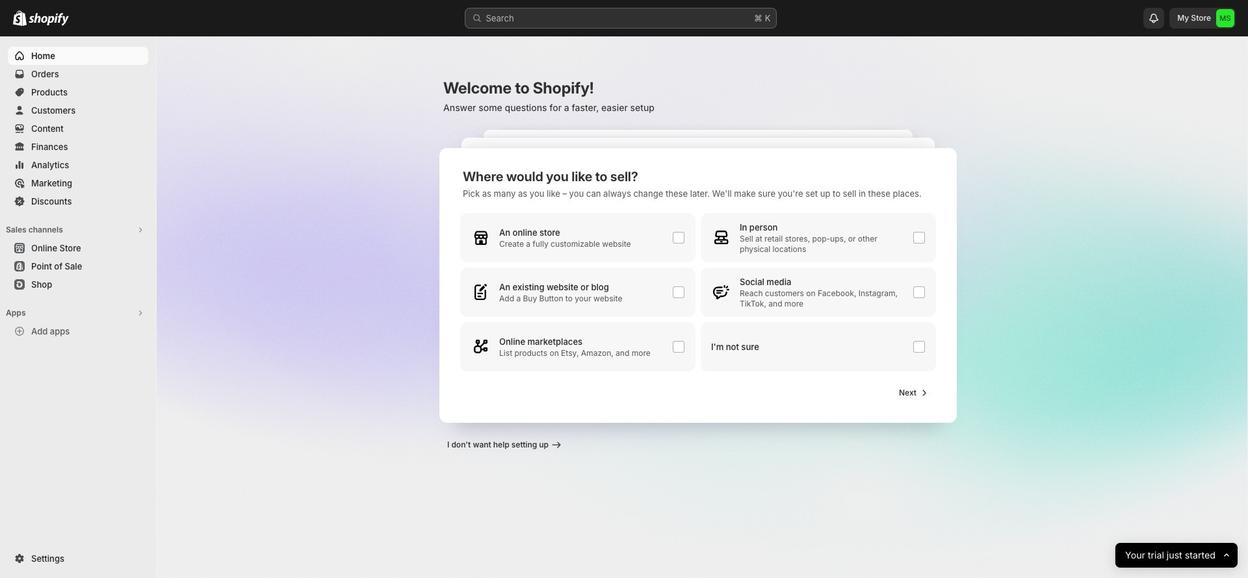 Task type: vqa. For each thing, say whether or not it's contained in the screenshot.
Search countries text field
no



Task type: locate. For each thing, give the bounding box(es) containing it.
shopify image
[[13, 10, 27, 26], [29, 13, 69, 26]]



Task type: describe. For each thing, give the bounding box(es) containing it.
0 horizontal spatial shopify image
[[13, 10, 27, 26]]

my store image
[[1217, 9, 1235, 27]]

1 horizontal spatial shopify image
[[29, 13, 69, 26]]



